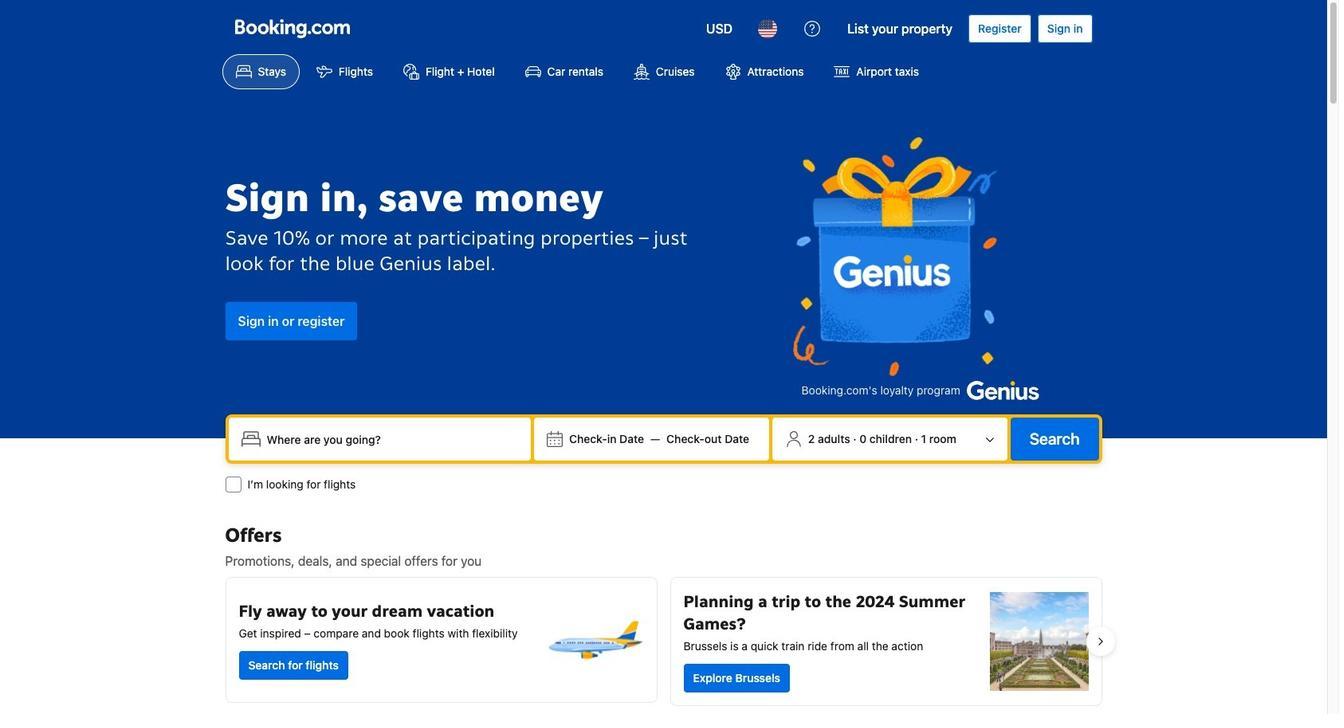 Task type: describe. For each thing, give the bounding box(es) containing it.
gift box with genius loyalty program label. image
[[793, 137, 1032, 376]]

Where are you going? field
[[260, 425, 525, 454]]

fly away to your dream vacation image
[[545, 591, 644, 689]]



Task type: locate. For each thing, give the bounding box(es) containing it.
explore brussels image
[[990, 592, 1088, 691]]

blue genius logo image
[[967, 381, 1039, 400], [967, 381, 1039, 400]]

region
[[212, 571, 1115, 713]]

booking.com image
[[235, 19, 350, 38]]



Task type: vqa. For each thing, say whether or not it's contained in the screenshot.
or
no



